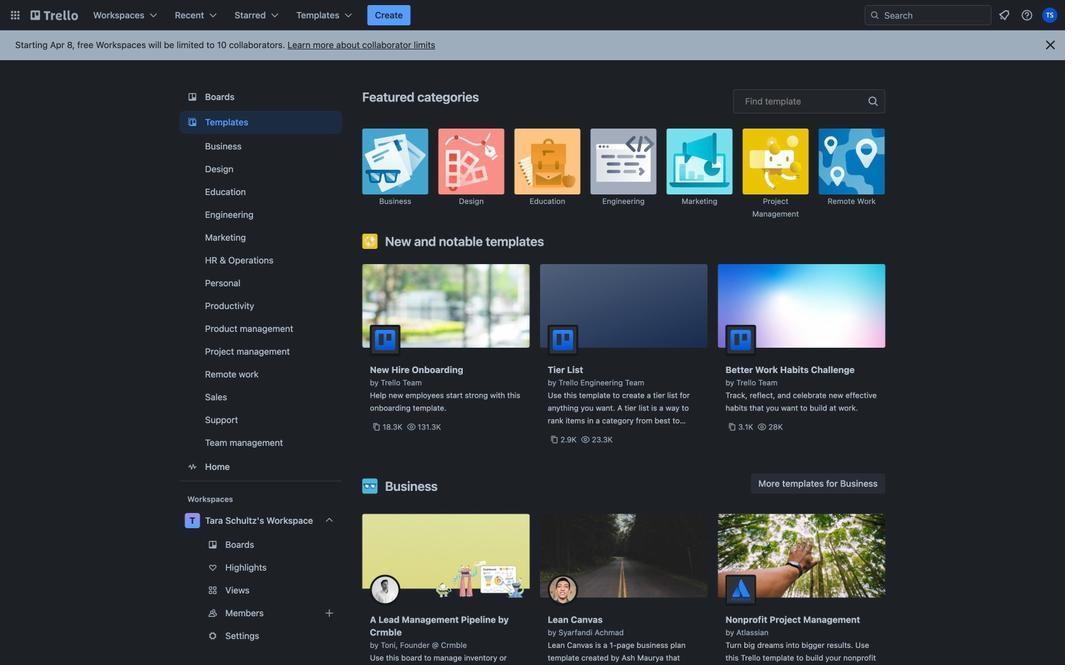 Task type: locate. For each thing, give the bounding box(es) containing it.
business icon image
[[362, 129, 428, 195], [362, 479, 378, 494]]

2 business icon image from the top
[[362, 479, 378, 494]]

0 vertical spatial business icon image
[[362, 129, 428, 195]]

add image
[[322, 606, 337, 621]]

1 horizontal spatial trello team image
[[726, 325, 756, 356]]

project management icon image
[[743, 129, 809, 195]]

Search field
[[865, 5, 992, 25]]

search image
[[870, 10, 880, 20]]

design icon image
[[438, 129, 504, 195]]

back to home image
[[30, 5, 78, 25]]

trello engineering team image
[[548, 325, 578, 356]]

trello team image
[[370, 325, 400, 356], [726, 325, 756, 356]]

None field
[[733, 89, 886, 114]]

0 horizontal spatial trello team image
[[370, 325, 400, 356]]

2 trello team image from the left
[[726, 325, 756, 356]]

atlassian image
[[726, 575, 756, 606]]

1 vertical spatial business icon image
[[362, 479, 378, 494]]

syarfandi achmad image
[[548, 575, 578, 606]]



Task type: vqa. For each thing, say whether or not it's contained in the screenshot.
Add icon
yes



Task type: describe. For each thing, give the bounding box(es) containing it.
1 trello team image from the left
[[370, 325, 400, 356]]

tara schultz (taraschultz7) image
[[1042, 8, 1058, 23]]

1 business icon image from the top
[[362, 129, 428, 195]]

toni, founder @ crmble image
[[370, 575, 400, 606]]

primary element
[[0, 0, 1065, 30]]

marketing icon image
[[667, 129, 733, 195]]

open information menu image
[[1021, 9, 1034, 22]]

template board image
[[185, 115, 200, 130]]

engineering icon image
[[591, 129, 657, 195]]

home image
[[185, 460, 200, 475]]

board image
[[185, 89, 200, 105]]

education icon image
[[515, 129, 581, 195]]

0 notifications image
[[997, 8, 1012, 23]]

remote work icon image
[[819, 129, 885, 195]]



